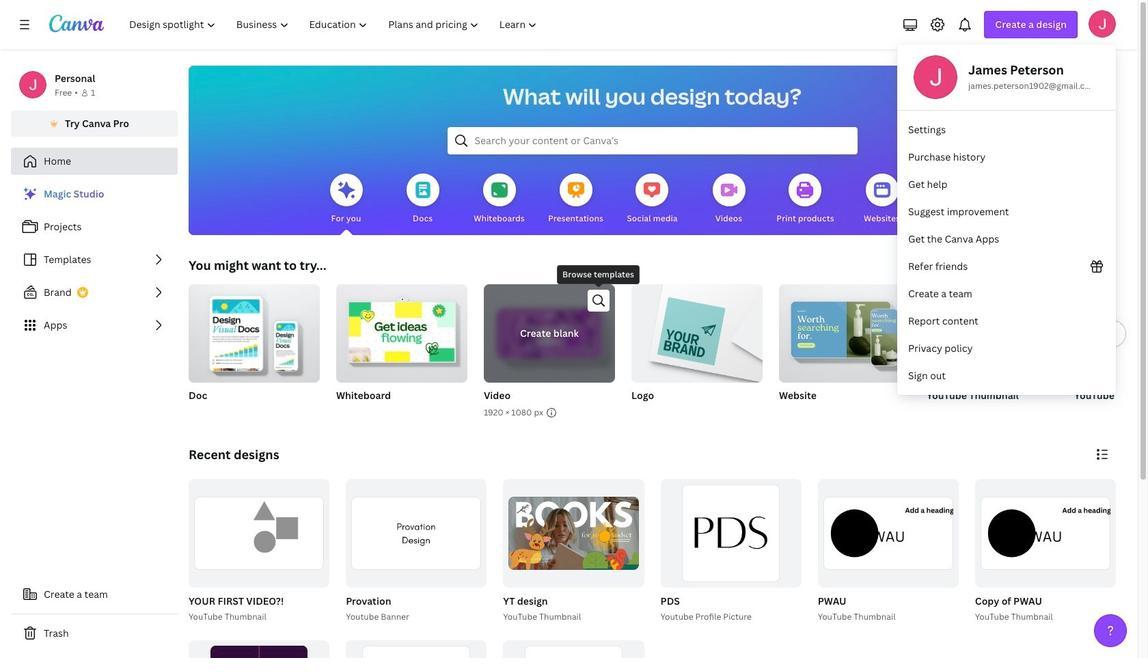 Task type: describe. For each thing, give the bounding box(es) containing it.
top level navigation element
[[120, 11, 549, 38]]

james peterson image
[[1089, 10, 1117, 38]]



Task type: vqa. For each thing, say whether or not it's contained in the screenshot.
Search search box
yes



Task type: locate. For each thing, give the bounding box(es) containing it.
1 horizontal spatial list
[[898, 116, 1117, 390]]

list
[[898, 116, 1117, 390], [11, 181, 178, 339]]

None search field
[[448, 127, 858, 155]]

Search search field
[[475, 128, 831, 154]]

group
[[189, 279, 320, 420], [189, 279, 320, 383], [336, 279, 468, 420], [336, 279, 468, 383], [632, 279, 763, 420], [632, 279, 763, 383], [484, 285, 616, 420], [484, 285, 616, 383], [780, 285, 911, 420], [780, 285, 911, 383], [927, 285, 1059, 420], [1075, 285, 1149, 420], [186, 479, 330, 624], [189, 479, 330, 588], [343, 479, 487, 624], [346, 479, 487, 588], [501, 479, 645, 624], [504, 479, 645, 588], [658, 479, 802, 624], [661, 479, 802, 588], [816, 479, 959, 624], [973, 479, 1117, 624], [189, 641, 330, 659], [346, 641, 487, 659], [504, 641, 645, 659]]

0 horizontal spatial list
[[11, 181, 178, 339]]

menu
[[898, 44, 1117, 395]]



